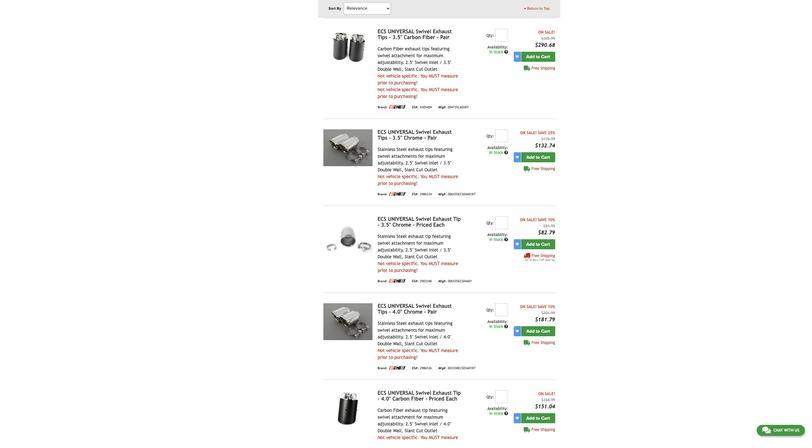 Task type: vqa. For each thing, say whether or not it's contained in the screenshot.
5th In from the bottom
yes



Task type: describe. For each thing, give the bounding box(es) containing it.
adjustability. for ecs universal swivel exhaust tips - 3.5" carbon fiber - pair
[[378, 60, 404, 65]]

must for ecs universal swivel exhaust tips - 4.0" chrome - pair
[[429, 348, 440, 353]]

swivel inside ecs universal swivel exhaust tip - 4.0" carbon fiber - priced each
[[416, 390, 431, 396]]

stainless steel exhaust tips featuring swivel attachments for maximum adjustability. 2.5" swivel inlet / 4.0" double wall, slant cut outlet not vehicle specific. you must measure prior to purchasing!
[[378, 321, 458, 360]]

swivel inside ecs universal swivel exhaust tips - 3.5" chrome - pair
[[416, 129, 431, 135]]

2 vehicle from the top
[[386, 87, 401, 92]]

add to cart button for $151.04
[[521, 413, 555, 423]]

carbon inside 'carbon fiber exhaust tip featuring swivel attachment for maximum adjustability. 2.5" swivel inlet / 4.0" double wall, slant cut outlet not vehicle specific. you must measure'
[[378, 408, 392, 413]]

tip for ecs universal swivel exhaust tip - 4.0" carbon fiber - priced each
[[453, 390, 461, 396]]

sale! for $151.04
[[545, 392, 555, 396]]

free for $151.04
[[532, 428, 540, 432]]

004735la02kt
[[448, 106, 469, 109]]

wall, for ecs universal swivel exhaust tips - 3.5" chrome - pair
[[393, 167, 403, 172]]

sort by
[[329, 6, 341, 11]]

tip for priced
[[425, 234, 431, 239]]

$91.99
[[544, 224, 555, 228]]

ecs universal swivel exhaust tips - 3.5" carbon fiber - pair link
[[378, 28, 452, 40]]

sort
[[329, 6, 336, 11]]

each inside ecs universal swivel exhaust tip - 4.0" carbon fiber - priced each
[[446, 396, 458, 402]]

es#: for ecs universal swivel exhaust tips - 3.5" chrome - pair
[[412, 193, 419, 196]]

$305.99
[[542, 36, 555, 41]]

es#: 2903340
[[412, 280, 432, 283]]

10% for $181.79
[[548, 305, 555, 309]]

inlet for ecs universal swivel exhaust tip - 3.5" chrome - priced each
[[429, 247, 439, 253]]

3.5" inside "stainless steel exhaust tip featuring swivel attachment for maximum adjustability. 2.5" swivel inlet / 3.5" double wall, slant cut outlet not vehicle specific. you must measure prior to purchasing!"
[[444, 247, 452, 253]]

free shipping for $181.79
[[532, 341, 555, 345]]

on sale!                         save 10% $201.99 $181.79
[[520, 305, 555, 323]]

ecs - corporate logo image for ecs universal swivel exhaust tips - 3.5" chrome - pair
[[389, 192, 406, 196]]

$49
[[539, 258, 545, 262]]

2 you from the top
[[421, 87, 428, 92]]

measure for ecs universal swivel exhaust tips - 4.0" chrome - pair
[[441, 348, 458, 353]]

wall, for ecs universal swivel exhaust tips - 4.0" chrome - pair
[[393, 341, 403, 346]]

availability: for $290.68
[[488, 45, 508, 49]]

2903340
[[420, 280, 432, 283]]

tip for ecs universal swivel exhaust tip - 3.5" chrome - priced each
[[453, 216, 461, 222]]

es#4305404 - 004735la02kt - ecs universal swivel exhaust tips - 3.5" carbon fiber - pair - carbon fiber exhaust tips featuring swivel attachment for maximum adjustability. 2.5" swivel inlet / 3.5" double wall, slant cut outlet - ecs - audi bmw volkswagen mercedes benz mini porsche image
[[323, 29, 373, 66]]

on for $151.04
[[539, 392, 544, 396]]

on for $82.79
[[520, 218, 526, 222]]

swivel inside stainless steel exhaust tips featuring swivel attachments for maximum adjustability. 2.5" swivel inlet / 4.0" double wall, slant cut outlet not vehicle specific. you must measure prior to purchasing!
[[415, 334, 428, 340]]

exhaust for ecs universal swivel exhaust tips - 3.5" carbon fiber - pair
[[433, 28, 452, 35]]

swivel inside stainless steel exhaust tips featuring swivel attachments for maximum adjustability. 2.5" swivel inlet / 3.5" double wall, slant cut outlet not vehicle specific. you must measure prior to purchasing!
[[415, 160, 428, 166]]

on sale! $158.99 $151.04
[[535, 392, 555, 410]]

1 ecs - corporate logo image from the top
[[389, 4, 406, 8]]

3.5" inside ecs universal swivel exhaust tips - 3.5" carbon fiber - pair
[[393, 34, 402, 40]]

$151.04
[[535, 404, 555, 410]]

chat with us link
[[757, 425, 805, 436]]

2.5" for ecs universal swivel exhaust tip - 4.0" carbon fiber - priced each
[[406, 421, 414, 427]]

006555ecs04a01
[[448, 280, 472, 283]]

sale! for $181.79
[[527, 305, 537, 309]]

cart for $151.04
[[541, 416, 550, 421]]

free for 25%
[[532, 167, 540, 171]]

fiber inside carbon fiber exhaust tips featuring swivel attachment for maximum adjustability. 2.5" swivel inlet / 3.5" double wall, slant cut outlet not vehicle specific. you must measure prior to purchasing! not vehicle specific. you must measure prior to purchasing!
[[393, 46, 404, 51]]

ecs universal swivel exhaust tip - 4.0" carbon fiber - priced each
[[378, 390, 461, 402]]

add for $132.74
[[527, 155, 535, 160]]

prior for ecs universal swivel exhaust tips - 3.5" chrome - pair
[[378, 181, 388, 186]]

cart for $181.79
[[541, 329, 550, 334]]

2986536
[[420, 367, 432, 370]]

fiber inside 'carbon fiber exhaust tip featuring swivel attachment for maximum adjustability. 2.5" swivel inlet / 4.0" double wall, slant cut outlet not vehicle specific. you must measure'
[[393, 408, 404, 413]]

exhaust for ecs universal swivel exhaust tip - 3.5" chrome - priced each
[[408, 234, 424, 239]]

not for ecs universal swivel exhaust tips - 3.5" chrome - pair
[[378, 174, 385, 179]]

attachment for ecs universal swivel exhaust tips - 3.5" carbon fiber - pair
[[392, 53, 415, 58]]

not for ecs universal swivel exhaust tips - 3.5" carbon fiber - pair
[[378, 73, 385, 79]]

fiber inside ecs universal swivel exhaust tip - 4.0" carbon fiber - priced each
[[411, 396, 424, 402]]

return to top link
[[524, 5, 550, 11]]

ecs universal swivel exhaust tips - 4.0" chrome - pair
[[378, 303, 452, 315]]

5 availability: from the top
[[488, 407, 508, 411]]

add to cart for $82.79
[[527, 242, 550, 247]]

free shipping on orders $49 and up
[[525, 254, 555, 262]]

specific. for ecs universal swivel exhaust tips - 3.5" chrome - pair
[[402, 174, 419, 179]]

qty: for ecs universal swivel exhaust tips - 3.5" chrome - pair
[[487, 134, 494, 138]]

4.0" inside ecs universal swivel exhaust tip - 4.0" carbon fiber - priced each
[[381, 396, 391, 402]]

ecs for ecs universal swivel exhaust tips - 4.0" chrome - pair
[[378, 303, 387, 309]]

ecs for ecs universal swivel exhaust tips - 3.5" chrome - pair
[[378, 129, 387, 135]]

pair for ecs universal swivel exhaust tips - 4.0" chrome - pair
[[428, 309, 437, 315]]

featuring for ecs universal swivel exhaust tips - 4.0" chrome - pair
[[434, 321, 453, 326]]

universal for ecs universal swivel exhaust tips - 4.0" chrome - pair
[[388, 303, 415, 309]]

question circle image for $290.68
[[504, 50, 508, 54]]

ecs universal swivel exhaust tip - 3.5" chrome - priced each
[[378, 216, 461, 228]]

swivel inside 'carbon fiber exhaust tip featuring swivel attachment for maximum adjustability. 2.5" swivel inlet / 4.0" double wall, slant cut outlet not vehicle specific. you must measure'
[[415, 421, 428, 427]]

free inside the free shipping on orders $49 and up
[[532, 254, 540, 258]]

ecs universal swivel exhaust tip - 3.5" chrome - priced each link
[[378, 216, 461, 228]]

2.5" for ecs universal swivel exhaust tips - 3.5" chrome - pair
[[406, 160, 414, 166]]

steel for ecs universal swivel exhaust tips - 3.5" chrome - pair
[[397, 147, 407, 152]]

shipping for $151.04
[[541, 428, 555, 432]]

in for ecs universal swivel exhaust tips - 4.0" chrome - pair
[[490, 324, 493, 329]]

return
[[527, 6, 539, 11]]

006555ecs04a01kt
[[448, 193, 476, 196]]

ecs universal swivel exhaust tips - 3.5" chrome - pair link
[[378, 129, 452, 141]]

es#2986536 - 003358ecs03a01kt - ecs universal swivel exhaust tips - 4.0" chrome - pair - stainless steel exhaust tips featuring swivel attachments for maximum adjustability. 2.5" swivel inlet / 4.0" double wall, slant cut outlet - ecs - audi bmw volkswagen mercedes benz mini porsche image
[[323, 303, 373, 340]]

free for $290.68
[[532, 66, 540, 70]]

5 in from the top
[[490, 411, 493, 416]]

attachments for 4.0"
[[392, 328, 417, 333]]

swivel inside "stainless steel exhaust tip featuring swivel attachment for maximum adjustability. 2.5" swivel inlet / 3.5" double wall, slant cut outlet not vehicle specific. you must measure prior to purchasing!"
[[415, 247, 428, 253]]

5 stock from the top
[[494, 411, 503, 416]]

stainless steel exhaust tip featuring swivel attachment for maximum adjustability. 2.5" swivel inlet / 3.5" double wall, slant cut outlet not vehicle specific. you must measure prior to purchasing!
[[378, 234, 458, 273]]

attachment for ecs universal swivel exhaust tip - 3.5" chrome - priced each
[[392, 241, 415, 246]]

maximum for ecs universal swivel exhaust tip - 4.0" carbon fiber - priced each
[[424, 415, 444, 420]]

2 measure from the top
[[441, 87, 458, 92]]

featuring for ecs universal swivel exhaust tip - 3.5" chrome - priced each
[[432, 234, 451, 239]]

for for ecs universal swivel exhaust tip - 4.0" carbon fiber - priced each
[[417, 415, 422, 420]]

4.0" inside 'carbon fiber exhaust tip featuring swivel attachment for maximum adjustability. 2.5" swivel inlet / 4.0" double wall, slant cut outlet not vehicle specific. you must measure'
[[444, 421, 452, 427]]

5 in stock from the top
[[490, 411, 504, 416]]

for for ecs universal swivel exhaust tips - 4.0" chrome - pair
[[418, 328, 424, 333]]

free for 10%
[[532, 341, 540, 345]]

outlet for ecs universal swivel exhaust tips - 4.0" chrome - pair
[[425, 341, 438, 346]]

es#4070067 - 004735la01 - ecs universal swivel exhaust tip - 4.0" carbon fiber - priced each - carbon fiber exhaust tip featuring swivel attachment for maximum adjustability. 2.5" swivel inlet / 4.0" double wall, slant cut outlet - ecs - audi bmw volkswagen mercedes benz mini porsche image
[[323, 390, 373, 427]]

es#: 4305404
[[412, 106, 432, 109]]

you for ecs universal swivel exhaust tips - 3.5" carbon fiber - pair
[[421, 73, 428, 79]]

measure for ecs universal swivel exhaust tips - 3.5" chrome - pair
[[441, 174, 458, 179]]

mfg#: 004735la02kt
[[438, 106, 469, 109]]

ecs universal swivel exhaust tips - 4.0" chrome - pair link
[[378, 303, 452, 315]]

ecs - corporate logo image for ecs universal swivel exhaust tips - 3.5" carbon fiber - pair
[[389, 105, 406, 109]]

/ for ecs universal swivel exhaust tips - 3.5" carbon fiber - pair
[[440, 60, 442, 65]]

save for $132.74
[[538, 131, 547, 135]]

3 question circle image from the top
[[504, 412, 508, 416]]

swivel inside ecs universal swivel exhaust tip - 3.5" chrome - priced each
[[416, 216, 431, 222]]

steel for ecs universal swivel exhaust tip - 3.5" chrome - priced each
[[397, 234, 407, 239]]

/ for ecs universal swivel exhaust tip - 4.0" carbon fiber - priced each
[[440, 421, 442, 427]]

on sale! $305.99 $290.68
[[535, 30, 555, 48]]

top
[[544, 6, 550, 11]]

shipping inside the free shipping on orders $49 and up
[[541, 254, 555, 258]]

3.5" inside stainless steel exhaust tips featuring swivel attachments for maximum adjustability. 2.5" swivel inlet / 3.5" double wall, slant cut outlet not vehicle specific. you must measure prior to purchasing!
[[444, 160, 452, 166]]

4.0" inside ecs universal swivel exhaust tips - 4.0" chrome - pair
[[393, 309, 402, 315]]

each inside ecs universal swivel exhaust tip - 3.5" chrome - priced each
[[433, 222, 445, 228]]

swivel inside ecs universal swivel exhaust tips - 4.0" chrome - pair
[[416, 303, 431, 309]]

availability: for $181.79
[[488, 320, 508, 324]]

exhaust for ecs universal swivel exhaust tips - 3.5" carbon fiber - pair
[[405, 46, 421, 51]]

2.5" for ecs universal swivel exhaust tip - 3.5" chrome - priced each
[[406, 247, 414, 253]]

adjustability. for ecs universal swivel exhaust tip - 3.5" chrome - priced each
[[378, 247, 404, 253]]

carbon inside ecs universal swivel exhaust tip - 4.0" carbon fiber - priced each
[[393, 396, 410, 402]]

2.5" for ecs universal swivel exhaust tips - 3.5" carbon fiber - pair
[[406, 60, 414, 65]]

es#: 2986536
[[412, 367, 432, 370]]

to inside stainless steel exhaust tips featuring swivel attachments for maximum adjustability. 2.5" swivel inlet / 4.0" double wall, slant cut outlet not vehicle specific. you must measure prior to purchasing!
[[389, 355, 393, 360]]

wall, for ecs universal swivel exhaust tips - 3.5" carbon fiber - pair
[[393, 67, 403, 72]]

you for ecs universal swivel exhaust tip - 3.5" chrome - priced each
[[421, 261, 428, 266]]

to inside stainless steel exhaust tips featuring swivel attachments for maximum adjustability. 2.5" swivel inlet / 3.5" double wall, slant cut outlet not vehicle specific. you must measure prior to purchasing!
[[389, 181, 393, 186]]

for for ecs universal swivel exhaust tips - 3.5" carbon fiber - pair
[[417, 53, 422, 58]]

$201.99
[[542, 311, 555, 315]]

outlet for ecs universal swivel exhaust tips - 3.5" chrome - pair
[[425, 167, 438, 172]]

es#2903340 - 006555ecs04a01 - ecs universal swivel exhaust tip - 3.5" chrome - priced each - stainless steel exhaust tip featuring swivel attachment for maximum adjustability. 2.5" swivel inlet / 3.5" double wall, slant cut outlet - ecs - audi bmw volkswagen mercedes benz mini porsche image
[[323, 216, 373, 253]]

availability: for $82.79
[[488, 233, 508, 237]]

2 prior from the top
[[378, 94, 388, 99]]

maximum for ecs universal swivel exhaust tips - 3.5" chrome - pair
[[426, 154, 445, 159]]

up
[[552, 258, 555, 262]]

adjustability. for ecs universal swivel exhaust tips - 4.0" chrome - pair
[[378, 334, 404, 340]]

2 must from the top
[[429, 87, 440, 92]]

add to wish list image for $132.74
[[516, 156, 519, 159]]

in stock for $132.74
[[490, 150, 504, 155]]

3.5" inside ecs universal swivel exhaust tip - 3.5" chrome - priced each
[[381, 222, 391, 228]]

/ for ecs universal swivel exhaust tips - 4.0" chrome - pair
[[440, 334, 442, 340]]

brand: for ecs universal swivel exhaust tips - 3.5" carbon fiber - pair
[[378, 106, 388, 109]]

inlet for ecs universal swivel exhaust tips - 3.5" carbon fiber - pair
[[429, 60, 439, 65]]

tips for ecs universal swivel exhaust tips - 4.0" chrome - pair
[[425, 321, 433, 326]]

on
[[525, 258, 528, 262]]

carbon inside carbon fiber exhaust tips featuring swivel attachment for maximum adjustability. 2.5" swivel inlet / 3.5" double wall, slant cut outlet not vehicle specific. you must measure prior to purchasing! not vehicle specific. you must measure prior to purchasing!
[[378, 46, 392, 51]]

fiber inside ecs universal swivel exhaust tips - 3.5" carbon fiber - pair
[[423, 34, 435, 40]]

purchasing! for ecs universal swivel exhaust tips - 3.5" chrome - pair
[[394, 181, 418, 186]]

mfg#: 006555ecs04a01kt
[[438, 193, 476, 196]]

stainless steel exhaust tips featuring swivel attachments for maximum adjustability. 2.5" swivel inlet / 3.5" double wall, slant cut outlet not vehicle specific. you must measure prior to purchasing!
[[378, 147, 458, 186]]



Task type: locate. For each thing, give the bounding box(es) containing it.
4 free from the top
[[532, 341, 540, 345]]

1 vertical spatial chrome
[[393, 222, 411, 228]]

5 2.5" from the top
[[406, 421, 414, 427]]

not inside 'carbon fiber exhaust tip featuring swivel attachment for maximum adjustability. 2.5" swivel inlet / 4.0" double wall, slant cut outlet not vehicle specific. you must measure'
[[378, 435, 385, 440]]

adjustability. inside stainless steel exhaust tips featuring swivel attachments for maximum adjustability. 2.5" swivel inlet / 4.0" double wall, slant cut outlet not vehicle specific. you must measure prior to purchasing!
[[378, 334, 404, 340]]

4.0" inside stainless steel exhaust tips featuring swivel attachments for maximum adjustability. 2.5" swivel inlet / 4.0" double wall, slant cut outlet not vehicle specific. you must measure prior to purchasing!
[[444, 334, 452, 340]]

attachments down ecs universal swivel exhaust tips - 4.0" chrome - pair link
[[392, 328, 417, 333]]

mfg#: 003358ecs03a01kt
[[438, 367, 476, 370]]

3 outlet from the top
[[425, 254, 438, 259]]

free down $290.68 on the top of page
[[532, 66, 540, 70]]

2 cut from the top
[[416, 167, 423, 172]]

6 specific. from the top
[[402, 435, 419, 440]]

stainless for ecs universal swivel exhaust tip - 3.5" chrome - priced each
[[378, 234, 395, 239]]

exhaust
[[433, 28, 452, 35], [433, 129, 452, 135], [433, 216, 452, 222], [433, 303, 452, 309], [433, 390, 452, 396]]

steel down the ecs universal swivel exhaust tip - 3.5" chrome - priced each link
[[397, 234, 407, 239]]

you for ecs universal swivel exhaust tips - 3.5" chrome - pair
[[421, 174, 428, 179]]

question circle image for $132.74
[[504, 151, 508, 155]]

chat with us
[[774, 428, 800, 433]]

sale! for $82.79
[[527, 218, 537, 222]]

tips inside ecs universal swivel exhaust tips - 4.0" chrome - pair
[[378, 309, 388, 315]]

0 vertical spatial attachments
[[392, 154, 417, 159]]

sale! for $132.74
[[527, 131, 537, 135]]

for down ecs universal swivel exhaust tips - 3.5" carbon fiber - pair at the top of the page
[[417, 53, 422, 58]]

exhaust inside ecs universal swivel exhaust tip - 4.0" carbon fiber - priced each
[[433, 390, 452, 396]]

1 vertical spatial pair
[[428, 135, 437, 141]]

inlet
[[429, 60, 439, 65], [429, 160, 439, 166], [429, 247, 439, 253], [429, 334, 439, 340], [429, 421, 439, 427]]

1 shipping from the top
[[541, 66, 555, 70]]

3 specific. from the top
[[402, 174, 419, 179]]

save up $176.99 on the top of page
[[538, 131, 547, 135]]

for down ecs universal swivel exhaust tip - 3.5" chrome - priced each
[[417, 241, 422, 246]]

maximum down ecs universal swivel exhaust tip - 3.5" chrome - priced each
[[424, 241, 444, 246]]

2.5" down ecs universal swivel exhaust tips - 4.0" chrome - pair link
[[406, 334, 414, 340]]

cart for $290.68
[[541, 54, 550, 59]]

vehicle inside "stainless steel exhaust tip featuring swivel attachment for maximum adjustability. 2.5" swivel inlet / 3.5" double wall, slant cut outlet not vehicle specific. you must measure prior to purchasing!"
[[386, 261, 401, 266]]

1 vertical spatial stainless
[[378, 234, 395, 239]]

3 add from the top
[[527, 242, 535, 247]]

shipping for 25%
[[541, 167, 555, 171]]

2986534
[[420, 193, 432, 196]]

add to cart down $151.04
[[527, 416, 550, 421]]

1 purchasing! from the top
[[394, 80, 418, 85]]

5 universal from the top
[[388, 390, 415, 396]]

mfg#: for ecs universal swivel exhaust tips - 3.5" chrome - pair
[[438, 193, 447, 196]]

chrome inside ecs universal swivel exhaust tips - 4.0" chrome - pair
[[404, 309, 423, 315]]

5 shipping from the top
[[541, 428, 555, 432]]

2 vertical spatial tips
[[425, 321, 433, 326]]

measure for ecs universal swivel exhaust tips - 3.5" carbon fiber - pair
[[441, 73, 458, 79]]

add to cart button for $132.74
[[521, 152, 555, 162]]

measure inside stainless steel exhaust tips featuring swivel attachments for maximum adjustability. 2.5" swivel inlet / 4.0" double wall, slant cut outlet not vehicle specific. you must measure prior to purchasing!
[[441, 348, 458, 353]]

measure for ecs universal swivel exhaust tip - 4.0" carbon fiber - priced each
[[441, 435, 458, 440]]

2 availability: from the top
[[488, 145, 508, 150]]

exhaust inside ecs universal swivel exhaust tips - 3.5" chrome - pair
[[433, 129, 452, 135]]

2 2.5" from the top
[[406, 160, 414, 166]]

free right on
[[532, 254, 540, 258]]

5 outlet from the top
[[425, 428, 438, 433]]

exhaust down ecs universal swivel exhaust tip - 4.0" carbon fiber - priced each
[[405, 408, 421, 413]]

add to cart button for $290.68
[[521, 52, 555, 62]]

es#: for ecs universal swivel exhaust tip - 3.5" chrome - priced each
[[412, 280, 419, 283]]

tips
[[378, 34, 388, 40], [378, 135, 388, 141], [378, 309, 388, 315]]

1 inlet from the top
[[429, 60, 439, 65]]

outlet inside stainless steel exhaust tips featuring swivel attachments for maximum adjustability. 2.5" swivel inlet / 3.5" double wall, slant cut outlet not vehicle specific. you must measure prior to purchasing!
[[425, 167, 438, 172]]

1 vehicle from the top
[[386, 73, 401, 79]]

attachment inside 'carbon fiber exhaust tip featuring swivel attachment for maximum adjustability. 2.5" swivel inlet / 4.0" double wall, slant cut outlet not vehicle specific. you must measure'
[[392, 415, 415, 420]]

add to wish list image for $151.04
[[516, 417, 519, 420]]

pair
[[440, 34, 450, 40], [428, 135, 437, 141], [428, 309, 437, 315]]

1 save from the top
[[538, 131, 547, 135]]

double inside carbon fiber exhaust tips featuring swivel attachment for maximum adjustability. 2.5" swivel inlet / 3.5" double wall, slant cut outlet not vehicle specific. you must measure prior to purchasing! not vehicle specific. you must measure prior to purchasing!
[[378, 67, 392, 72]]

2.5" down ecs universal swivel exhaust tips - 3.5" chrome - pair
[[406, 160, 414, 166]]

1 wall, from the top
[[393, 67, 403, 72]]

inlet inside stainless steel exhaust tips featuring swivel attachments for maximum adjustability. 2.5" swivel inlet / 3.5" double wall, slant cut outlet not vehicle specific. you must measure prior to purchasing!
[[429, 160, 439, 166]]

6 you from the top
[[421, 435, 428, 440]]

stock
[[494, 50, 503, 54], [494, 150, 503, 155], [494, 237, 503, 242], [494, 324, 503, 329], [494, 411, 503, 416]]

es#:
[[412, 106, 419, 109], [412, 193, 419, 196], [412, 280, 419, 283], [412, 367, 419, 370]]

attachment down ecs universal swivel exhaust tip - 3.5" chrome - priced each
[[392, 241, 415, 246]]

specific. for ecs universal swivel exhaust tip - 4.0" carbon fiber - priced each
[[402, 435, 419, 440]]

stainless for ecs universal swivel exhaust tips - 3.5" chrome - pair
[[378, 147, 395, 152]]

steel inside stainless steel exhaust tips featuring swivel attachments for maximum adjustability. 2.5" swivel inlet / 3.5" double wall, slant cut outlet not vehicle specific. you must measure prior to purchasing!
[[397, 147, 407, 152]]

0 vertical spatial attachment
[[392, 53, 415, 58]]

2.5" inside 'carbon fiber exhaust tip featuring swivel attachment for maximum adjustability. 2.5" swivel inlet / 4.0" double wall, slant cut outlet not vehicle specific. you must measure'
[[406, 421, 414, 427]]

ecs inside ecs universal swivel exhaust tip - 3.5" chrome - priced each
[[378, 216, 387, 222]]

not inside "stainless steel exhaust tip featuring swivel attachment for maximum adjustability. 2.5" swivel inlet / 3.5" double wall, slant cut outlet not vehicle specific. you must measure prior to purchasing!"
[[378, 261, 385, 266]]

5 slant from the top
[[405, 428, 415, 433]]

5 brand: from the top
[[378, 367, 388, 370]]

2 tip from the top
[[453, 390, 461, 396]]

3 steel from the top
[[397, 321, 407, 326]]

cart down $151.04
[[541, 416, 550, 421]]

2 in stock from the top
[[490, 150, 504, 155]]

for down ecs universal swivel exhaust tips - 4.0" chrome - pair link
[[418, 328, 424, 333]]

carbon
[[404, 34, 421, 40], [378, 46, 392, 51], [393, 396, 410, 402], [378, 408, 392, 413]]

tip down mfg#: 003358ecs03a01kt
[[453, 390, 461, 396]]

must
[[429, 73, 440, 79], [429, 87, 440, 92], [429, 174, 440, 179], [429, 261, 440, 266], [429, 348, 440, 353], [429, 435, 440, 440]]

ecs - corporate logo image
[[389, 4, 406, 8], [389, 105, 406, 109], [389, 192, 406, 196], [389, 279, 406, 283], [389, 366, 406, 370]]

3 tips from the top
[[378, 309, 388, 315]]

5 not from the top
[[378, 348, 385, 353]]

10%
[[548, 218, 555, 222], [548, 305, 555, 309]]

outlet inside "stainless steel exhaust tip featuring swivel attachment for maximum adjustability. 2.5" swivel inlet / 3.5" double wall, slant cut outlet not vehicle specific. you must measure prior to purchasing!"
[[425, 254, 438, 259]]

attachment for ecs universal swivel exhaust tip - 4.0" carbon fiber - priced each
[[392, 415, 415, 420]]

pair inside ecs universal swivel exhaust tips - 3.5" chrome - pair
[[428, 135, 437, 141]]

5 prior from the top
[[378, 355, 388, 360]]

attachment inside carbon fiber exhaust tips featuring swivel attachment for maximum adjustability. 2.5" swivel inlet / 3.5" double wall, slant cut outlet not vehicle specific. you must measure prior to purchasing! not vehicle specific. you must measure prior to purchasing!
[[392, 53, 415, 58]]

free down $181.79
[[532, 341, 540, 345]]

to
[[540, 6, 543, 11], [536, 54, 540, 59], [389, 80, 393, 85], [389, 94, 393, 99], [536, 155, 540, 160], [389, 181, 393, 186], [536, 242, 540, 247], [389, 268, 393, 273], [536, 329, 540, 334], [389, 355, 393, 360], [536, 416, 540, 421]]

2 attachment from the top
[[392, 241, 415, 246]]

vehicle for ecs universal swivel exhaust tip - 4.0" carbon fiber - priced each
[[386, 435, 401, 440]]

tips inside stainless steel exhaust tips featuring swivel attachments for maximum adjustability. 2.5" swivel inlet / 3.5" double wall, slant cut outlet not vehicle specific. you must measure prior to purchasing!
[[425, 147, 433, 152]]

shipping down $290.68 on the top of page
[[541, 66, 555, 70]]

pair for ecs universal swivel exhaust tips - 3.5" chrome - pair
[[428, 135, 437, 141]]

0 vertical spatial tip
[[453, 216, 461, 222]]

tips down ecs universal swivel exhaust tips - 3.5" carbon fiber - pair link
[[422, 46, 430, 51]]

caret up image
[[524, 6, 526, 10]]

purchasing! inside "stainless steel exhaust tip featuring swivel attachment for maximum adjustability. 2.5" swivel inlet / 3.5" double wall, slant cut outlet not vehicle specific. you must measure prior to purchasing!"
[[394, 268, 418, 273]]

vehicle
[[386, 73, 401, 79], [386, 87, 401, 92], [386, 174, 401, 179], [386, 261, 401, 266], [386, 348, 401, 353], [386, 435, 401, 440]]

you inside stainless steel exhaust tips featuring swivel attachments for maximum adjustability. 2.5" swivel inlet / 4.0" double wall, slant cut outlet not vehicle specific. you must measure prior to purchasing!
[[421, 348, 428, 353]]

None number field
[[495, 29, 508, 42], [495, 129, 508, 142], [495, 216, 508, 229], [495, 303, 508, 316], [495, 390, 508, 403], [495, 29, 508, 42], [495, 129, 508, 142], [495, 216, 508, 229], [495, 303, 508, 316], [495, 390, 508, 403]]

003358ecs03a01kt
[[448, 367, 476, 370]]

2 vertical spatial save
[[538, 305, 547, 309]]

maximum down ecs universal swivel exhaust tips - 3.5" carbon fiber - pair at the top of the page
[[424, 53, 444, 58]]

must inside stainless steel exhaust tips featuring swivel attachments for maximum adjustability. 2.5" swivel inlet / 4.0" double wall, slant cut outlet not vehicle specific. you must measure prior to purchasing!
[[429, 348, 440, 353]]

0 horizontal spatial each
[[433, 222, 445, 228]]

add to cart up the free shipping on orders $49 and up
[[527, 242, 550, 247]]

3 wall, from the top
[[393, 254, 403, 259]]

1 in stock from the top
[[490, 50, 504, 54]]

double for ecs universal swivel exhaust tip - 4.0" carbon fiber - priced each
[[378, 428, 392, 433]]

swivel for ecs universal swivel exhaust tip - 3.5" chrome - priced each
[[378, 241, 390, 246]]

double for ecs universal swivel exhaust tips - 3.5" chrome - pair
[[378, 167, 392, 172]]

attachment down ecs universal swivel exhaust tip - 4.0" carbon fiber - priced each
[[392, 415, 415, 420]]

es#: left 2986536
[[412, 367, 419, 370]]

exhaust down the ecs universal swivel exhaust tip - 3.5" chrome - priced each link
[[408, 234, 424, 239]]

priced up "stainless steel exhaust tip featuring swivel attachment for maximum adjustability. 2.5" swivel inlet / 3.5" double wall, slant cut outlet not vehicle specific. you must measure prior to purchasing!"
[[416, 222, 432, 228]]

tips for ecs universal swivel exhaust tips - 4.0" chrome - pair
[[378, 309, 388, 315]]

2 vertical spatial attachment
[[392, 415, 415, 420]]

5 add to cart from the top
[[527, 416, 550, 421]]

add to cart
[[527, 54, 550, 59], [527, 155, 550, 160], [527, 242, 550, 247], [527, 329, 550, 334], [527, 416, 550, 421]]

chrome for ecs universal swivel exhaust tip - 3.5" chrome - priced each
[[393, 222, 411, 228]]

return to top
[[526, 6, 550, 11]]

tip down the ecs universal swivel exhaust tip - 3.5" chrome - priced each link
[[425, 234, 431, 239]]

attachments down ecs universal swivel exhaust tips - 3.5" chrome - pair
[[392, 154, 417, 159]]

2 vertical spatial stainless
[[378, 321, 395, 326]]

4 universal from the top
[[388, 303, 415, 309]]

question circle image for $82.79
[[504, 238, 508, 242]]

prior for ecs universal swivel exhaust tip - 3.5" chrome - priced each
[[378, 268, 388, 273]]

must for ecs universal swivel exhaust tips - 3.5" carbon fiber - pair
[[429, 73, 440, 79]]

for inside 'carbon fiber exhaust tip featuring swivel attachment for maximum adjustability. 2.5" swivel inlet / 4.0" double wall, slant cut outlet not vehicle specific. you must measure'
[[417, 415, 422, 420]]

2 exhaust from the top
[[433, 129, 452, 135]]

swivel inside stainless steel exhaust tips featuring swivel attachments for maximum adjustability. 2.5" swivel inlet / 4.0" double wall, slant cut outlet not vehicle specific. you must measure prior to purchasing!
[[378, 328, 390, 333]]

outlet for ecs universal swivel exhaust tips - 3.5" carbon fiber - pair
[[425, 67, 438, 72]]

2 vertical spatial chrome
[[404, 309, 423, 315]]

0 vertical spatial pair
[[440, 34, 450, 40]]

slant
[[405, 67, 415, 72], [405, 167, 415, 172], [405, 254, 415, 259], [405, 341, 415, 346], [405, 428, 415, 433]]

in stock
[[490, 50, 504, 54], [490, 150, 504, 155], [490, 237, 504, 242], [490, 324, 504, 329], [490, 411, 504, 416]]

featuring for ecs universal swivel exhaust tip - 4.0" carbon fiber - priced each
[[429, 408, 448, 413]]

1 question circle image from the top
[[504, 50, 508, 54]]

1 vertical spatial steel
[[397, 234, 407, 239]]

3.5"
[[393, 34, 402, 40], [444, 60, 452, 65], [393, 135, 402, 141], [444, 160, 452, 166], [381, 222, 391, 228], [444, 247, 452, 253]]

0 vertical spatial question circle image
[[504, 151, 508, 155]]

save
[[538, 131, 547, 135], [538, 218, 547, 222], [538, 305, 547, 309]]

carbon fiber exhaust tip featuring swivel attachment for maximum adjustability. 2.5" swivel inlet / 4.0" double wall, slant cut outlet not vehicle specific. you must measure
[[378, 408, 458, 441]]

0 vertical spatial tips
[[422, 46, 430, 51]]

1 vertical spatial priced
[[429, 396, 445, 402]]

must inside "stainless steel exhaust tip featuring swivel attachment for maximum adjustability. 2.5" swivel inlet / 3.5" double wall, slant cut outlet not vehicle specific. you must measure prior to purchasing!"
[[429, 261, 440, 266]]

priced
[[416, 222, 432, 228], [429, 396, 445, 402]]

0 vertical spatial chrome
[[404, 135, 423, 141]]

3 swivel from the top
[[378, 241, 390, 246]]

adjustability. for ecs universal swivel exhaust tips - 3.5" chrome - pair
[[378, 160, 404, 166]]

outlet inside stainless steel exhaust tips featuring swivel attachments for maximum adjustability. 2.5" swivel inlet / 4.0" double wall, slant cut outlet not vehicle specific. you must measure prior to purchasing!
[[425, 341, 438, 346]]

3 attachment from the top
[[392, 415, 415, 420]]

swivel inside 'carbon fiber exhaust tip featuring swivel attachment for maximum adjustability. 2.5" swivel inlet / 4.0" double wall, slant cut outlet not vehicle specific. you must measure'
[[378, 415, 390, 420]]

question circle image
[[504, 50, 508, 54], [504, 325, 508, 329], [504, 412, 508, 416]]

0 vertical spatial each
[[433, 222, 445, 228]]

on for $132.74
[[520, 131, 526, 135]]

pair inside ecs universal swivel exhaust tips - 3.5" carbon fiber - pair
[[440, 34, 450, 40]]

3 cart from the top
[[541, 242, 550, 247]]

tip inside "stainless steel exhaust tip featuring swivel attachment for maximum adjustability. 2.5" swivel inlet / 3.5" double wall, slant cut outlet not vehicle specific. you must measure prior to purchasing!"
[[425, 234, 431, 239]]

priced up 'carbon fiber exhaust tip featuring swivel attachment for maximum adjustability. 2.5" swivel inlet / 4.0" double wall, slant cut outlet not vehicle specific. you must measure'
[[429, 396, 445, 402]]

1 vertical spatial tip
[[453, 390, 461, 396]]

comments image
[[763, 426, 771, 434]]

swivel inside carbon fiber exhaust tips featuring swivel attachment for maximum adjustability. 2.5" swivel inlet / 3.5" double wall, slant cut outlet not vehicle specific. you must measure prior to purchasing! not vehicle specific. you must measure prior to purchasing!
[[378, 53, 390, 58]]

add to cart button down $132.74
[[521, 152, 555, 162]]

maximum inside stainless steel exhaust tips featuring swivel attachments for maximum adjustability. 2.5" swivel inlet / 4.0" double wall, slant cut outlet not vehicle specific. you must measure prior to purchasing!
[[426, 328, 445, 333]]

5 must from the top
[[429, 348, 440, 353]]

prior inside stainless steel exhaust tips featuring swivel attachments for maximum adjustability. 2.5" swivel inlet / 3.5" double wall, slant cut outlet not vehicle specific. you must measure prior to purchasing!
[[378, 181, 388, 186]]

adjustability.
[[378, 60, 404, 65], [378, 160, 404, 166], [378, 247, 404, 253], [378, 334, 404, 340], [378, 421, 404, 427]]

and
[[546, 258, 551, 262]]

1 slant from the top
[[405, 67, 415, 72]]

1 availability: from the top
[[488, 45, 508, 49]]

cart down $82.79
[[541, 242, 550, 247]]

exhaust for ecs universal swivel exhaust tips - 4.0" chrome - pair
[[433, 303, 452, 309]]

tip down ecs universal swivel exhaust tip - 4.0" carbon fiber - priced each link
[[422, 408, 428, 413]]

vehicle inside 'carbon fiber exhaust tip featuring swivel attachment for maximum adjustability. 2.5" swivel inlet / 4.0" double wall, slant cut outlet not vehicle specific. you must measure'
[[386, 435, 401, 440]]

exhaust for ecs universal swivel exhaust tips - 4.0" chrome - pair
[[408, 321, 424, 326]]

ecs universal swivel exhaust tips - 3.5" carbon fiber - pair
[[378, 28, 452, 40]]

for for ecs universal swivel exhaust tip - 3.5" chrome - priced each
[[417, 241, 422, 246]]

in for ecs universal swivel exhaust tips - 3.5" carbon fiber - pair
[[490, 50, 493, 54]]

attachments
[[392, 154, 417, 159], [392, 328, 417, 333]]

2 free shipping from the top
[[532, 167, 555, 171]]

each
[[433, 222, 445, 228], [446, 396, 458, 402]]

$132.74
[[535, 143, 555, 149]]

for inside stainless steel exhaust tips featuring swivel attachments for maximum adjustability. 2.5" swivel inlet / 3.5" double wall, slant cut outlet not vehicle specific. you must measure prior to purchasing!
[[418, 154, 424, 159]]

stainless inside stainless steel exhaust tips featuring swivel attachments for maximum adjustability. 2.5" swivel inlet / 4.0" double wall, slant cut outlet not vehicle specific. you must measure prior to purchasing!
[[378, 321, 395, 326]]

5 inlet from the top
[[429, 421, 439, 427]]

1 tips from the top
[[378, 34, 388, 40]]

pair inside ecs universal swivel exhaust tips - 4.0" chrome - pair
[[428, 309, 437, 315]]

exhaust inside 'carbon fiber exhaust tip featuring swivel attachment for maximum adjustability. 2.5" swivel inlet / 4.0" double wall, slant cut outlet not vehicle specific. you must measure'
[[405, 408, 421, 413]]

outlet
[[425, 67, 438, 72], [425, 167, 438, 172], [425, 254, 438, 259], [425, 341, 438, 346], [425, 428, 438, 433]]

on sale!                         save 10% $91.99 $82.79
[[520, 218, 555, 236]]

prior for ecs universal swivel exhaust tips - 3.5" carbon fiber - pair
[[378, 80, 388, 85]]

exhaust down ecs universal swivel exhaust tips - 3.5" chrome - pair link
[[408, 147, 424, 152]]

chat
[[774, 428, 783, 433]]

1 universal from the top
[[388, 28, 415, 35]]

on for $290.68
[[539, 30, 544, 35]]

to inside "stainless steel exhaust tip featuring swivel attachment for maximum adjustability. 2.5" swivel inlet / 3.5" double wall, slant cut outlet not vehicle specific. you must measure prior to purchasing!"
[[389, 268, 393, 273]]

steel down ecs universal swivel exhaust tips - 4.0" chrome - pair link
[[397, 321, 407, 326]]

on inside the on sale!                         save 10% $201.99 $181.79
[[520, 305, 526, 309]]

attachment
[[392, 53, 415, 58], [392, 241, 415, 246], [392, 415, 415, 420]]

priced inside ecs universal swivel exhaust tip - 4.0" carbon fiber - priced each
[[429, 396, 445, 402]]

add to cart button up the free shipping on orders $49 and up
[[521, 239, 555, 249]]

exhaust down ecs universal swivel exhaust tips - 4.0" chrome - pair link
[[408, 321, 424, 326]]

maximum
[[424, 53, 444, 58], [426, 154, 445, 159], [424, 241, 444, 246], [426, 328, 445, 333], [424, 415, 444, 420]]

for
[[417, 53, 422, 58], [418, 154, 424, 159], [417, 241, 422, 246], [418, 328, 424, 333], [417, 415, 422, 420]]

maximum down ecs universal swivel exhaust tips - 4.0" chrome - pair link
[[426, 328, 445, 333]]

1 vertical spatial tips
[[378, 135, 388, 141]]

maximum inside carbon fiber exhaust tips featuring swivel attachment for maximum adjustability. 2.5" swivel inlet / 3.5" double wall, slant cut outlet not vehicle specific. you must measure prior to purchasing! not vehicle specific. you must measure prior to purchasing!
[[424, 53, 444, 58]]

2.5"
[[406, 60, 414, 65], [406, 160, 414, 166], [406, 247, 414, 253], [406, 334, 414, 340], [406, 421, 414, 427]]

add to cart down $181.79
[[527, 329, 550, 334]]

4 availability: from the top
[[488, 320, 508, 324]]

exhaust down ecs universal swivel exhaust tips - 3.5" carbon fiber - pair link
[[405, 46, 421, 51]]

1 specific. from the top
[[402, 73, 419, 79]]

3 not from the top
[[378, 174, 385, 179]]

1 measure from the top
[[441, 73, 458, 79]]

add to cart button down $181.79
[[521, 326, 555, 336]]

es#: 2986534
[[412, 193, 432, 196]]

carbon fiber exhaust tips featuring swivel attachment for maximum adjustability. 2.5" swivel inlet / 3.5" double wall, slant cut outlet not vehicle specific. you must measure prior to purchasing! not vehicle specific. you must measure prior to purchasing!
[[378, 46, 458, 99]]

2 add to wish list image from the top
[[516, 156, 519, 159]]

3 slant from the top
[[405, 254, 415, 259]]

save inside on sale!                         save 10% $91.99 $82.79
[[538, 218, 547, 222]]

sale! inside the on sale!                         save 10% $201.99 $181.79
[[527, 305, 537, 309]]

stainless for ecs universal swivel exhaust tips - 4.0" chrome - pair
[[378, 321, 395, 326]]

sale! for $290.68
[[545, 30, 555, 35]]

2 ecs - corporate logo image from the top
[[389, 105, 406, 109]]

not inside stainless steel exhaust tips featuring swivel attachments for maximum adjustability. 2.5" swivel inlet / 3.5" double wall, slant cut outlet not vehicle specific. you must measure prior to purchasing!
[[378, 174, 385, 179]]

0 vertical spatial priced
[[416, 222, 432, 228]]

1 vertical spatial save
[[538, 218, 547, 222]]

exhaust inside "stainless steel exhaust tip featuring swivel attachment for maximum adjustability. 2.5" swivel inlet / 3.5" double wall, slant cut outlet not vehicle specific. you must measure prior to purchasing!"
[[408, 234, 424, 239]]

universal inside ecs universal swivel exhaust tips - 3.5" carbon fiber - pair
[[388, 28, 415, 35]]

prior inside stainless steel exhaust tips featuring swivel attachments for maximum adjustability. 2.5" swivel inlet / 4.0" double wall, slant cut outlet not vehicle specific. you must measure prior to purchasing!
[[378, 355, 388, 360]]

not
[[378, 73, 385, 79], [378, 87, 385, 92], [378, 174, 385, 179], [378, 261, 385, 266], [378, 348, 385, 353], [378, 435, 385, 440]]

add to cart down $290.68 on the top of page
[[527, 54, 550, 59]]

cut inside stainless steel exhaust tips featuring swivel attachments for maximum adjustability. 2.5" swivel inlet / 3.5" double wall, slant cut outlet not vehicle specific. you must measure prior to purchasing!
[[416, 167, 423, 172]]

brand: for ecs universal swivel exhaust tips - 4.0" chrome - pair
[[378, 367, 388, 370]]

cart down $132.74
[[541, 155, 550, 160]]

4 prior from the top
[[378, 268, 388, 273]]

tips down ecs universal swivel exhaust tips - 3.5" chrome - pair link
[[425, 147, 433, 152]]

featuring down ecs universal swivel exhaust tips - 3.5" chrome - pair
[[434, 147, 453, 152]]

1 horizontal spatial each
[[446, 396, 458, 402]]

cut inside carbon fiber exhaust tips featuring swivel attachment for maximum adjustability. 2.5" swivel inlet / 3.5" double wall, slant cut outlet not vehicle specific. you must measure prior to purchasing! not vehicle specific. you must measure prior to purchasing!
[[416, 67, 423, 72]]

cut inside 'carbon fiber exhaust tip featuring swivel attachment for maximum adjustability. 2.5" swivel inlet / 4.0" double wall, slant cut outlet not vehicle specific. you must measure'
[[416, 428, 423, 433]]

save up $201.99
[[538, 305, 547, 309]]

add to cart button
[[521, 52, 555, 62], [521, 152, 555, 162], [521, 239, 555, 249], [521, 326, 555, 336], [521, 413, 555, 423]]

by
[[337, 6, 341, 11]]

you for ecs universal swivel exhaust tips - 4.0" chrome - pair
[[421, 348, 428, 353]]

for down ecs universal swivel exhaust tips - 3.5" chrome - pair
[[418, 154, 424, 159]]

2 attachments from the top
[[392, 328, 417, 333]]

featuring down the ecs universal swivel exhaust tip - 3.5" chrome - priced each link
[[432, 234, 451, 239]]

2 not from the top
[[378, 87, 385, 92]]

tip down mfg#: 006555ecs04a01kt
[[453, 216, 461, 222]]

$290.68
[[535, 42, 555, 48]]

exhaust
[[405, 46, 421, 51], [408, 147, 424, 152], [408, 234, 424, 239], [408, 321, 424, 326], [405, 408, 421, 413]]

double for ecs universal swivel exhaust tips - 3.5" carbon fiber - pair
[[378, 67, 392, 72]]

es#: left the 4305404
[[412, 106, 419, 109]]

1 add to cart button from the top
[[521, 52, 555, 62]]

for down ecs universal swivel exhaust tip - 4.0" carbon fiber - priced each
[[417, 415, 422, 420]]

in stock for $290.68
[[490, 50, 504, 54]]

purchasing! for ecs universal swivel exhaust tips - 4.0" chrome - pair
[[394, 355, 418, 360]]

$181.79
[[535, 317, 555, 323]]

for inside stainless steel exhaust tips featuring swivel attachments for maximum adjustability. 2.5" swivel inlet / 4.0" double wall, slant cut outlet not vehicle specific. you must measure prior to purchasing!
[[418, 328, 424, 333]]

priced inside ecs universal swivel exhaust tip - 3.5" chrome - priced each
[[416, 222, 432, 228]]

6 not from the top
[[378, 435, 385, 440]]

2 universal from the top
[[388, 129, 415, 135]]

3 / from the top
[[440, 247, 442, 253]]

specific. for ecs universal swivel exhaust tips - 3.5" carbon fiber - pair
[[402, 73, 419, 79]]

4 cart from the top
[[541, 329, 550, 334]]

mfg#: left the 004735la02kt in the right of the page
[[438, 106, 447, 109]]

availability:
[[488, 45, 508, 49], [488, 145, 508, 150], [488, 233, 508, 237], [488, 320, 508, 324], [488, 407, 508, 411]]

question circle image
[[504, 151, 508, 155], [504, 238, 508, 242]]

stainless
[[378, 147, 395, 152], [378, 234, 395, 239], [378, 321, 395, 326]]

maximum down ecs universal swivel exhaust tip - 4.0" carbon fiber - priced each
[[424, 415, 444, 420]]

5 adjustability. from the top
[[378, 421, 404, 427]]

shipping right the "orders"
[[541, 254, 555, 258]]

0 vertical spatial tip
[[425, 234, 431, 239]]

cut for ecs universal swivel exhaust tips - 4.0" chrome - pair
[[416, 341, 423, 346]]

ecs for ecs universal swivel exhaust tip - 3.5" chrome - priced each
[[378, 216, 387, 222]]

stainless inside "stainless steel exhaust tip featuring swivel attachment for maximum adjustability. 2.5" swivel inlet / 3.5" double wall, slant cut outlet not vehicle specific. you must measure prior to purchasing!"
[[378, 234, 395, 239]]

ecs universal swivel exhaust tips - 3.5" chrome - pair
[[378, 129, 452, 141]]

add to wish list image
[[516, 55, 519, 58], [516, 156, 519, 159], [516, 243, 519, 246], [516, 417, 519, 420]]

4 es#: from the top
[[412, 367, 419, 370]]

free shipping down $132.74
[[532, 167, 555, 171]]

2 shipping from the top
[[541, 167, 555, 171]]

3.5" inside ecs universal swivel exhaust tips - 3.5" chrome - pair
[[393, 135, 402, 141]]

shipping down $181.79
[[541, 341, 555, 345]]

cart down $290.68 on the top of page
[[541, 54, 550, 59]]

in for ecs universal swivel exhaust tips - 3.5" chrome - pair
[[490, 150, 493, 155]]

prior for ecs universal swivel exhaust tips - 4.0" chrome - pair
[[378, 355, 388, 360]]

1 vertical spatial 10%
[[548, 305, 555, 309]]

specific. inside 'carbon fiber exhaust tip featuring swivel attachment for maximum adjustability. 2.5" swivel inlet / 4.0" double wall, slant cut outlet not vehicle specific. you must measure'
[[402, 435, 419, 440]]

in stock for $82.79
[[490, 237, 504, 242]]

outlet for ecs universal swivel exhaust tip - 4.0" carbon fiber - priced each
[[425, 428, 438, 433]]

tip
[[425, 234, 431, 239], [422, 408, 428, 413]]

not for ecs universal swivel exhaust tip - 4.0" carbon fiber - priced each
[[378, 435, 385, 440]]

swivel
[[378, 53, 390, 58], [378, 154, 390, 159], [378, 241, 390, 246], [378, 328, 390, 333], [378, 415, 390, 420]]

shipping down $132.74
[[541, 167, 555, 171]]

wall, inside 'carbon fiber exhaust tip featuring swivel attachment for maximum adjustability. 2.5" swivel inlet / 4.0" double wall, slant cut outlet not vehicle specific. you must measure'
[[393, 428, 403, 433]]

2 vertical spatial pair
[[428, 309, 437, 315]]

cut
[[416, 67, 423, 72], [416, 167, 423, 172], [416, 254, 423, 259], [416, 341, 423, 346], [416, 428, 423, 433]]

sale! inside on sale!                         save 10% $91.99 $82.79
[[527, 218, 537, 222]]

shipping down $151.04
[[541, 428, 555, 432]]

slant for ecs universal swivel exhaust tips - 3.5" chrome - pair
[[405, 167, 415, 172]]

2 vertical spatial tips
[[378, 309, 388, 315]]

featuring down ecs universal swivel exhaust tips - 3.5" carbon fiber - pair at the top of the page
[[431, 46, 450, 51]]

in for ecs universal swivel exhaust tip - 3.5" chrome - priced each
[[490, 237, 493, 242]]

1 in from the top
[[490, 50, 493, 54]]

es#2986534 - 006555ecs04a01kt - ecs universal swivel exhaust tips - 3.5" chrome - pair - stainless steel exhaust tips featuring swivel attachments for maximum adjustability. 2.5" swivel inlet / 3.5" double wall, slant cut outlet - ecs - audi bmw volkswagen mercedes benz mini porsche image
[[323, 129, 373, 166]]

free shipping for $151.04
[[532, 428, 555, 432]]

$158.99
[[542, 398, 555, 402]]

0 vertical spatial question circle image
[[504, 50, 508, 54]]

swivel inside ecs universal swivel exhaust tips - 3.5" carbon fiber - pair
[[416, 28, 431, 35]]

4 cut from the top
[[416, 341, 423, 346]]

vehicle inside stainless steel exhaust tips featuring swivel attachments for maximum adjustability. 2.5" swivel inlet / 4.0" double wall, slant cut outlet not vehicle specific. you must measure prior to purchasing!
[[386, 348, 401, 353]]

3 stainless from the top
[[378, 321, 395, 326]]

you inside 'carbon fiber exhaust tip featuring swivel attachment for maximum adjustability. 2.5" swivel inlet / 4.0" double wall, slant cut outlet not vehicle specific. you must measure'
[[421, 435, 428, 440]]

steel down ecs universal swivel exhaust tips - 3.5" chrome - pair link
[[397, 147, 407, 152]]

cart down $181.79
[[541, 329, 550, 334]]

1 vertical spatial each
[[446, 396, 458, 402]]

5 qty: from the top
[[487, 395, 494, 399]]

4 must from the top
[[429, 261, 440, 266]]

cut inside "stainless steel exhaust tip featuring swivel attachment for maximum adjustability. 2.5" swivel inlet / 3.5" double wall, slant cut outlet not vehicle specific. you must measure prior to purchasing!"
[[416, 254, 423, 259]]

mfg#: for ecs universal swivel exhaust tips - 4.0" chrome - pair
[[438, 367, 447, 370]]

featuring for ecs universal swivel exhaust tips - 3.5" chrome - pair
[[434, 147, 453, 152]]

/ inside 'carbon fiber exhaust tip featuring swivel attachment for maximum adjustability. 2.5" swivel inlet / 4.0" double wall, slant cut outlet not vehicle specific. you must measure'
[[440, 421, 442, 427]]

mfg#: right 2903340
[[438, 280, 447, 283]]

3 add to cart from the top
[[527, 242, 550, 247]]

free shipping down $290.68 on the top of page
[[532, 66, 555, 70]]

1 vertical spatial question circle image
[[504, 325, 508, 329]]

1 swivel from the top
[[378, 53, 390, 58]]

2 brand: from the top
[[378, 106, 388, 109]]

1 vertical spatial tips
[[425, 147, 433, 152]]

tips for ecs universal swivel exhaust tips - 3.5" carbon fiber - pair
[[378, 34, 388, 40]]

2.5" down ecs universal swivel exhaust tips - 3.5" carbon fiber - pair at the top of the page
[[406, 60, 414, 65]]

mfg#: right 2986534
[[438, 193, 447, 196]]

maximum for ecs universal swivel exhaust tip - 3.5" chrome - priced each
[[424, 241, 444, 246]]

shipping
[[541, 66, 555, 70], [541, 167, 555, 171], [541, 254, 555, 258], [541, 341, 555, 345], [541, 428, 555, 432]]

es#: for ecs universal swivel exhaust tips - 4.0" chrome - pair
[[412, 367, 419, 370]]

1 cart from the top
[[541, 54, 550, 59]]

add to cart down $132.74
[[527, 155, 550, 160]]

featuring down ecs universal swivel exhaust tip - 4.0" carbon fiber - priced each link
[[429, 408, 448, 413]]

3 prior from the top
[[378, 181, 388, 186]]

stock for $181.79
[[494, 324, 503, 329]]

2.5" down ecs universal swivel exhaust tip - 3.5" chrome - priced each
[[406, 247, 414, 253]]

0 vertical spatial 10%
[[548, 218, 555, 222]]

2 vertical spatial steel
[[397, 321, 407, 326]]

ecs for ecs universal swivel exhaust tips - 3.5" carbon fiber - pair
[[378, 28, 387, 35]]

featuring inside "stainless steel exhaust tip featuring swivel attachment for maximum adjustability. 2.5" swivel inlet / 3.5" double wall, slant cut outlet not vehicle specific. you must measure prior to purchasing!"
[[432, 234, 451, 239]]

add to wish list image for $82.79
[[516, 243, 519, 246]]

3 add to cart button from the top
[[521, 239, 555, 249]]

slant inside 'carbon fiber exhaust tip featuring swivel attachment for maximum adjustability. 2.5" swivel inlet / 4.0" double wall, slant cut outlet not vehicle specific. you must measure'
[[405, 428, 415, 433]]

free down $151.04
[[532, 428, 540, 432]]

attachment down ecs universal swivel exhaust tips - 3.5" carbon fiber - pair at the top of the page
[[392, 53, 415, 58]]

/ inside carbon fiber exhaust tips featuring swivel attachment for maximum adjustability. 2.5" swivel inlet / 3.5" double wall, slant cut outlet not vehicle specific. you must measure prior to purchasing! not vehicle specific. you must measure prior to purchasing!
[[440, 60, 442, 65]]

10% inside the on sale!                         save 10% $201.99 $181.79
[[548, 305, 555, 309]]

1 vertical spatial question circle image
[[504, 238, 508, 242]]

4 qty: from the top
[[487, 308, 494, 312]]

swivel inside carbon fiber exhaust tips featuring swivel attachment for maximum adjustability. 2.5" swivel inlet / 3.5" double wall, slant cut outlet not vehicle specific. you must measure prior to purchasing! not vehicle specific. you must measure prior to purchasing!
[[415, 60, 428, 65]]

4305404
[[420, 106, 432, 109]]

mfg#: for ecs universal swivel exhaust tips - 3.5" carbon fiber - pair
[[438, 106, 447, 109]]

1 vertical spatial tip
[[422, 408, 428, 413]]

4 / from the top
[[440, 334, 442, 340]]

free shipping down $181.79
[[532, 341, 555, 345]]

orders
[[529, 258, 538, 262]]

tips inside stainless steel exhaust tips featuring swivel attachments for maximum adjustability. 2.5" swivel inlet / 4.0" double wall, slant cut outlet not vehicle specific. you must measure prior to purchasing!
[[425, 321, 433, 326]]

0 vertical spatial steel
[[397, 147, 407, 152]]

wall, for ecs universal swivel exhaust tip - 3.5" chrome - priced each
[[393, 254, 403, 259]]

tips inside ecs universal swivel exhaust tips - 3.5" carbon fiber - pair
[[378, 34, 388, 40]]

wall, inside carbon fiber exhaust tips featuring swivel attachment for maximum adjustability. 2.5" swivel inlet / 3.5" double wall, slant cut outlet not vehicle specific. you must measure prior to purchasing! not vehicle specific. you must measure prior to purchasing!
[[393, 67, 403, 72]]

inlet inside carbon fiber exhaust tips featuring swivel attachment for maximum adjustability. 2.5" swivel inlet / 3.5" double wall, slant cut outlet not vehicle specific. you must measure prior to purchasing! not vehicle specific. you must measure prior to purchasing!
[[429, 60, 439, 65]]

cut for ecs universal swivel exhaust tip - 3.5" chrome - priced each
[[416, 254, 423, 259]]

add to wish list image
[[516, 330, 519, 333]]

on inside on sale! $158.99 $151.04
[[539, 392, 544, 396]]

free shipping down $151.04
[[532, 428, 555, 432]]

2.5" down ecs universal swivel exhaust tip - 4.0" carbon fiber - priced each
[[406, 421, 414, 427]]

you
[[421, 73, 428, 79], [421, 87, 428, 92], [421, 174, 428, 179], [421, 261, 428, 266], [421, 348, 428, 353], [421, 435, 428, 440]]

mfg#:
[[438, 106, 447, 109], [438, 193, 447, 196], [438, 280, 447, 283], [438, 367, 447, 370]]

fiber
[[423, 34, 435, 40], [393, 46, 404, 51], [411, 396, 424, 402], [393, 408, 404, 413]]

double inside 'carbon fiber exhaust tip featuring swivel attachment for maximum adjustability. 2.5" swivel inlet / 4.0" double wall, slant cut outlet not vehicle specific. you must measure'
[[378, 428, 392, 433]]

add
[[527, 54, 535, 59], [527, 155, 535, 160], [527, 242, 535, 247], [527, 329, 535, 334], [527, 416, 535, 421]]

4 shipping from the top
[[541, 341, 555, 345]]

swivel inside "stainless steel exhaust tip featuring swivel attachment for maximum adjustability. 2.5" swivel inlet / 3.5" double wall, slant cut outlet not vehicle specific. you must measure prior to purchasing!"
[[378, 241, 390, 246]]

free shipping
[[532, 66, 555, 70], [532, 167, 555, 171], [532, 341, 555, 345], [532, 428, 555, 432]]

featuring inside stainless steel exhaust tips featuring swivel attachments for maximum adjustability. 2.5" swivel inlet / 3.5" double wall, slant cut outlet not vehicle specific. you must measure prior to purchasing!
[[434, 147, 453, 152]]

universal for ecs universal swivel exhaust tips - 3.5" chrome - pair
[[388, 129, 415, 135]]

featuring
[[431, 46, 450, 51], [434, 147, 453, 152], [432, 234, 451, 239], [434, 321, 453, 326], [429, 408, 448, 413]]

slant for ecs universal swivel exhaust tips - 3.5" carbon fiber - pair
[[405, 67, 415, 72]]

add to cart button down $151.04
[[521, 413, 555, 423]]

inlet for ecs universal swivel exhaust tips - 3.5" chrome - pair
[[429, 160, 439, 166]]

add to cart for $181.79
[[527, 329, 550, 334]]

es#: left 2986534
[[412, 193, 419, 196]]

purchasing! for ecs universal swivel exhaust tips - 3.5" carbon fiber - pair
[[394, 80, 418, 85]]

featuring down ecs universal swivel exhaust tips - 4.0" chrome - pair link
[[434, 321, 453, 326]]

with
[[784, 428, 794, 433]]

$82.79
[[538, 230, 555, 236]]

wall,
[[393, 67, 403, 72], [393, 167, 403, 172], [393, 254, 403, 259], [393, 341, 403, 346], [393, 428, 403, 433]]

4 slant from the top
[[405, 341, 415, 346]]

shipping for 10%
[[541, 341, 555, 345]]

sale! inside on sale! $158.99 $151.04
[[545, 392, 555, 396]]

adjustability. inside carbon fiber exhaust tips featuring swivel attachment for maximum adjustability. 2.5" swivel inlet / 3.5" double wall, slant cut outlet not vehicle specific. you must measure prior to purchasing! not vehicle specific. you must measure prior to purchasing!
[[378, 60, 404, 65]]

$176.99
[[542, 137, 555, 141]]

exhaust for ecs universal swivel exhaust tips - 3.5" chrome - pair
[[408, 147, 424, 152]]

4 add to cart from the top
[[527, 329, 550, 334]]

1 brand: from the top
[[378, 5, 388, 9]]

measure inside "stainless steel exhaust tip featuring swivel attachment for maximum adjustability. 2.5" swivel inlet / 3.5" double wall, slant cut outlet not vehicle specific. you must measure prior to purchasing!"
[[441, 261, 458, 266]]

2 specific. from the top
[[402, 87, 419, 92]]

2.5" inside stainless steel exhaust tips featuring swivel attachments for maximum adjustability. 2.5" swivel inlet / 4.0" double wall, slant cut outlet not vehicle specific. you must measure prior to purchasing!
[[406, 334, 414, 340]]

25%
[[548, 131, 555, 135]]

3.5" inside carbon fiber exhaust tips featuring swivel attachment for maximum adjustability. 2.5" swivel inlet / 3.5" double wall, slant cut outlet not vehicle specific. you must measure prior to purchasing! not vehicle specific. you must measure prior to purchasing!
[[444, 60, 452, 65]]

free down $132.74
[[532, 167, 540, 171]]

0 vertical spatial tips
[[378, 34, 388, 40]]

1 stock from the top
[[494, 50, 503, 54]]

vehicle for ecs universal swivel exhaust tip - 3.5" chrome - priced each
[[386, 261, 401, 266]]

save for $181.79
[[538, 305, 547, 309]]

tips for ecs universal swivel exhaust tips - 3.5" chrome - pair
[[425, 147, 433, 152]]

maximum for ecs universal swivel exhaust tips - 4.0" chrome - pair
[[426, 328, 445, 333]]

10% up $201.99
[[548, 305, 555, 309]]

add to cart button down $290.68 on the top of page
[[521, 52, 555, 62]]

2 stock from the top
[[494, 150, 503, 155]]

inlet for ecs universal swivel exhaust tips - 4.0" chrome - pair
[[429, 334, 439, 340]]

1 free shipping from the top
[[532, 66, 555, 70]]

0 vertical spatial save
[[538, 131, 547, 135]]

/ for ecs universal swivel exhaust tips - 3.5" chrome - pair
[[440, 160, 442, 166]]

1 vertical spatial attachment
[[392, 241, 415, 246]]

tip inside ecs universal swivel exhaust tip - 4.0" carbon fiber - priced each
[[453, 390, 461, 396]]

qty:
[[487, 33, 494, 38], [487, 134, 494, 138], [487, 221, 494, 225], [487, 308, 494, 312], [487, 395, 494, 399]]

slant inside stainless steel exhaust tips featuring swivel attachments for maximum adjustability. 2.5" swivel inlet / 3.5" double wall, slant cut outlet not vehicle specific. you must measure prior to purchasing!
[[405, 167, 415, 172]]

add for $181.79
[[527, 329, 535, 334]]

on sale!                         save 25% $176.99 $132.74
[[520, 131, 555, 149]]

2 slant from the top
[[405, 167, 415, 172]]

vehicle for ecs universal swivel exhaust tips - 3.5" carbon fiber - pair
[[386, 73, 401, 79]]

ecs universal swivel exhaust tip - 4.0" carbon fiber - priced each link
[[378, 390, 461, 402]]

mfg#: 006555ecs04a01
[[438, 280, 472, 283]]

1 free from the top
[[532, 66, 540, 70]]

2 10% from the top
[[548, 305, 555, 309]]

1 you from the top
[[421, 73, 428, 79]]

carbon inside ecs universal swivel exhaust tips - 3.5" carbon fiber - pair
[[404, 34, 421, 40]]

exhaust inside ecs universal swivel exhaust tips - 3.5" carbon fiber - pair
[[433, 28, 452, 35]]

specific. for ecs universal swivel exhaust tip - 3.5" chrome - priced each
[[402, 261, 419, 266]]

5 vehicle from the top
[[386, 348, 401, 353]]

4.0"
[[393, 309, 402, 315], [444, 334, 452, 340], [381, 396, 391, 402], [444, 421, 452, 427]]

slant inside "stainless steel exhaust tip featuring swivel attachment for maximum adjustability. 2.5" swivel inlet / 3.5" double wall, slant cut outlet not vehicle specific. you must measure prior to purchasing!"
[[405, 254, 415, 259]]

cart
[[541, 54, 550, 59], [541, 155, 550, 160], [541, 242, 550, 247], [541, 329, 550, 334], [541, 416, 550, 421]]

3 inlet from the top
[[429, 247, 439, 253]]

2 vertical spatial question circle image
[[504, 412, 508, 416]]

maximum down ecs universal swivel exhaust tips - 3.5" chrome - pair
[[426, 154, 445, 159]]

us
[[795, 428, 800, 433]]

1 double from the top
[[378, 67, 392, 72]]

chrome
[[404, 135, 423, 141], [393, 222, 411, 228], [404, 309, 423, 315]]

save inside on sale!                         save 25% $176.99 $132.74
[[538, 131, 547, 135]]

save up $91.99
[[538, 218, 547, 222]]

slant for ecs universal swivel exhaust tip - 3.5" chrome - priced each
[[405, 254, 415, 259]]

specific. inside stainless steel exhaust tips featuring swivel attachments for maximum adjustability. 2.5" swivel inlet / 4.0" double wall, slant cut outlet not vehicle specific. you must measure prior to purchasing!
[[402, 348, 419, 353]]

in
[[490, 50, 493, 54], [490, 150, 493, 155], [490, 237, 493, 242], [490, 324, 493, 329], [490, 411, 493, 416]]

10% up $91.99
[[548, 218, 555, 222]]

tips down ecs universal swivel exhaust tips - 4.0" chrome - pair link
[[425, 321, 433, 326]]

es#: left 2903340
[[412, 280, 419, 283]]

mfg#: right 2986536
[[438, 367, 447, 370]]

ecs
[[378, 28, 387, 35], [378, 129, 387, 135], [378, 216, 387, 222], [378, 303, 387, 309], [378, 390, 387, 396]]

2 qty: from the top
[[487, 134, 494, 138]]

on inside 'on sale! $305.99 $290.68'
[[539, 30, 544, 35]]

es#: for ecs universal swivel exhaust tips - 3.5" carbon fiber - pair
[[412, 106, 419, 109]]

1 vertical spatial attachments
[[392, 328, 417, 333]]

0 vertical spatial stainless
[[378, 147, 395, 152]]

5 free from the top
[[532, 428, 540, 432]]

featuring inside 'carbon fiber exhaust tip featuring swivel attachment for maximum adjustability. 2.5" swivel inlet / 4.0" double wall, slant cut outlet not vehicle specific. you must measure'
[[429, 408, 448, 413]]

3 universal from the top
[[388, 216, 415, 222]]

inlet inside stainless steel exhaust tips featuring swivel attachments for maximum adjustability. 2.5" swivel inlet / 4.0" double wall, slant cut outlet not vehicle specific. you must measure prior to purchasing!
[[429, 334, 439, 340]]

3 shipping from the top
[[541, 254, 555, 258]]

2 purchasing! from the top
[[394, 94, 418, 99]]

5 / from the top
[[440, 421, 442, 427]]

slant for ecs universal swivel exhaust tips - 4.0" chrome - pair
[[405, 341, 415, 346]]

2 wall, from the top
[[393, 167, 403, 172]]



